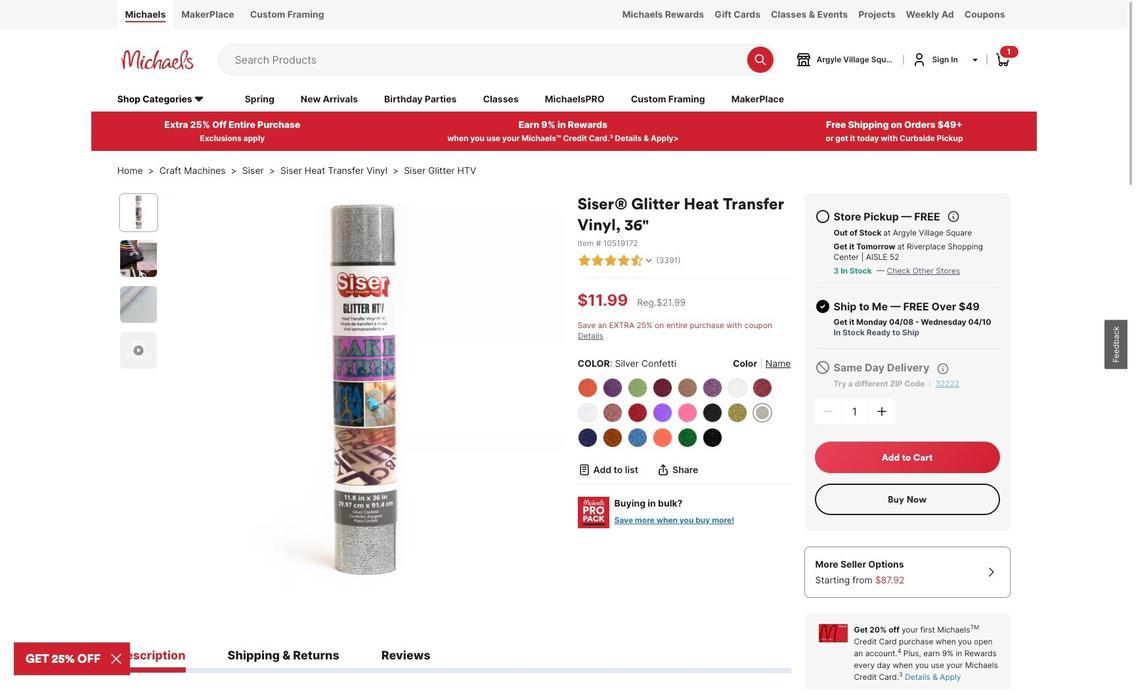 Task type: locate. For each thing, give the bounding box(es) containing it.
tabler image
[[815, 209, 831, 225], [947, 210, 960, 223], [604, 254, 617, 267], [617, 254, 630, 267], [630, 254, 644, 267], [644, 255, 654, 266], [815, 360, 831, 376]]

Search Input field
[[235, 45, 741, 75]]

light green image
[[628, 379, 647, 397]]

true blue image
[[628, 429, 647, 447]]

brown image
[[678, 379, 697, 397]]

plcc card logo image
[[819, 625, 848, 643]]

search button image
[[754, 53, 767, 66]]

neon purple image
[[653, 404, 672, 422]]

blue image
[[579, 429, 597, 447]]

tabler image
[[578, 254, 591, 267], [591, 254, 604, 267], [578, 464, 591, 477]]

blush image
[[753, 379, 772, 397]]

rose gold image
[[604, 404, 622, 422]]

rainbow white image
[[579, 404, 597, 422]]

tab list
[[117, 649, 791, 674]]

siser&#xae; glitter heat transfer vinyl, 36&#x22; image
[[164, 193, 565, 594], [120, 194, 157, 231], [120, 240, 157, 277], [120, 286, 157, 323]]

grass image
[[678, 429, 697, 447]]

copper image
[[604, 429, 622, 447]]

neon pink image
[[678, 404, 697, 422]]



Task type: vqa. For each thing, say whether or not it's contained in the screenshot.
Neon Purple image
yes



Task type: describe. For each thing, give the bounding box(es) containing it.
grapefruit image
[[653, 429, 672, 447]]

Number Stepper text field
[[842, 399, 868, 425]]

open samedaydelivery details modal image
[[937, 363, 950, 376]]

gold confettti image
[[728, 404, 747, 422]]

purple image
[[604, 379, 622, 397]]

burgundy image
[[653, 379, 672, 397]]

button to increment counter for number stepper image
[[876, 405, 889, 418]]

galaxy black image
[[703, 429, 722, 447]]

lavender image
[[703, 379, 722, 397]]

glitter red image
[[628, 404, 647, 422]]

black image
[[703, 404, 722, 422]]

white image
[[728, 379, 747, 397]]

silver confetti image
[[756, 407, 769, 420]]

ember orange image
[[579, 379, 597, 397]]



